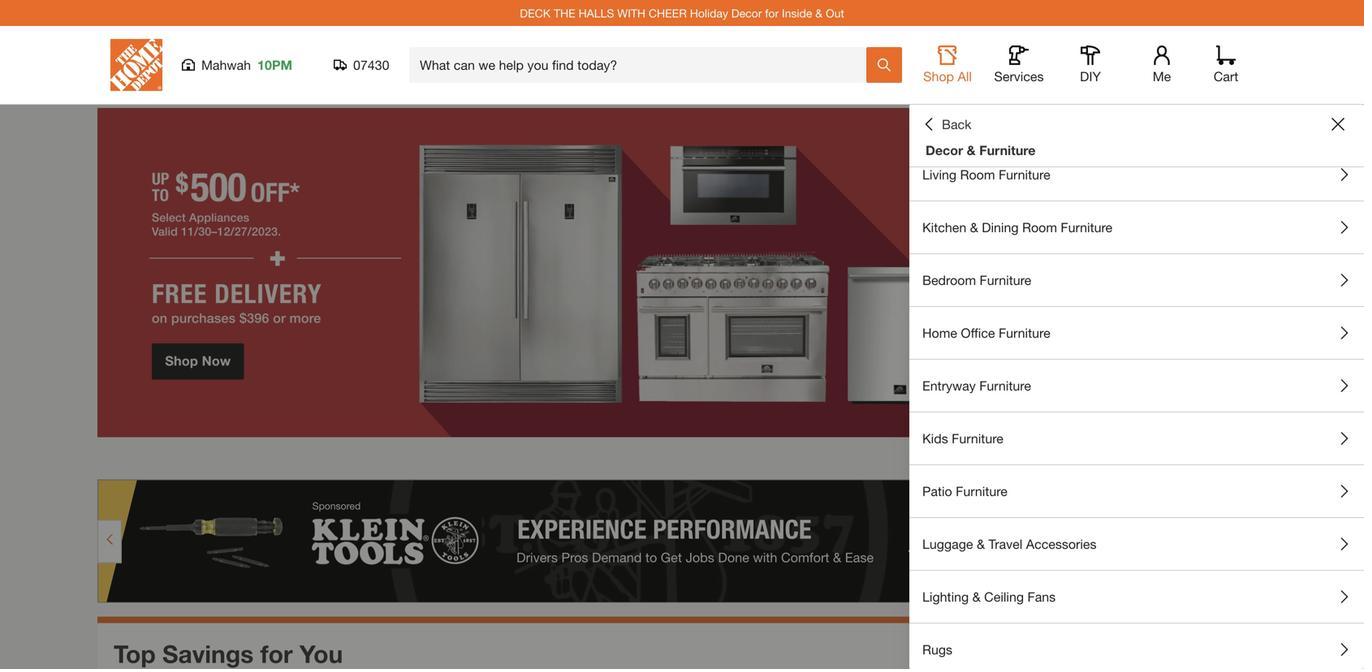 Task type: locate. For each thing, give the bounding box(es) containing it.
top
[[114, 639, 156, 668]]

bedding & bath
[[923, 114, 1014, 130]]

furniture right patio
[[956, 484, 1008, 499]]

& left 'ceiling'
[[973, 589, 981, 605]]

0 horizontal spatial for
[[260, 639, 293, 668]]

& inside button
[[973, 589, 981, 605]]

1 horizontal spatial decor
[[926, 143, 963, 158]]

0 vertical spatial decor
[[732, 6, 762, 20]]

& left the out
[[816, 6, 823, 20]]

furniture down bath
[[979, 143, 1036, 158]]

kitchen
[[923, 220, 967, 235]]

for left you
[[260, 639, 293, 668]]

drawer close image
[[1332, 118, 1345, 131]]

room down decor & furniture
[[960, 167, 995, 182]]

for
[[765, 6, 779, 20], [260, 639, 293, 668]]

patio furniture
[[923, 484, 1008, 499]]

& for lighting
[[973, 589, 981, 605]]

diy button
[[1065, 45, 1117, 84]]

savings
[[162, 639, 254, 668]]

kitchen & dining room furniture
[[923, 220, 1113, 235]]

you
[[300, 639, 343, 668]]

shop all
[[923, 69, 972, 84]]

room inside button
[[960, 167, 995, 182]]

furniture right office
[[999, 325, 1051, 341]]

bedroom furniture
[[923, 272, 1032, 288]]

1 vertical spatial room
[[1022, 220, 1057, 235]]

image for  30nov2023-hp-bau-mw44-45-hero4-appliances image
[[97, 108, 1267, 437]]

4 / 5
[[1203, 450, 1225, 467]]

0 horizontal spatial room
[[960, 167, 995, 182]]

feedback link image
[[1342, 274, 1364, 362]]

1 horizontal spatial room
[[1022, 220, 1057, 235]]

shop
[[923, 69, 954, 84]]

& left travel
[[977, 536, 985, 552]]

out
[[826, 6, 844, 20]]

with
[[617, 6, 646, 20]]

rugs button
[[910, 624, 1364, 669]]

& for luggage
[[977, 536, 985, 552]]

home office furniture button
[[910, 307, 1364, 359]]

decor up living
[[926, 143, 963, 158]]

home
[[923, 325, 957, 341]]

&
[[816, 6, 823, 20], [975, 114, 983, 130], [967, 143, 976, 158], [970, 220, 978, 235], [977, 536, 985, 552], [973, 589, 981, 605]]

for left inside
[[765, 6, 779, 20]]

bedding & bath button
[[910, 96, 1364, 148]]

room
[[960, 167, 995, 182], [1022, 220, 1057, 235]]

07430 button
[[334, 57, 390, 73]]

mahwah 10pm
[[201, 57, 292, 73]]

living room furniture button
[[910, 149, 1364, 201]]

furniture down decor & furniture
[[999, 167, 1051, 182]]

shop all button
[[922, 45, 974, 84]]

0 horizontal spatial decor
[[732, 6, 762, 20]]

room right dining
[[1022, 220, 1057, 235]]

furniture down 'living room furniture' button
[[1061, 220, 1113, 235]]

& left bath
[[975, 114, 983, 130]]

decor
[[732, 6, 762, 20], [926, 143, 963, 158]]

furniture right kids on the right bottom of page
[[952, 431, 1004, 446]]

holiday
[[690, 6, 728, 20]]

mahwah
[[201, 57, 251, 73]]

decor right holiday
[[732, 6, 762, 20]]

cheer
[[649, 6, 687, 20]]

fans
[[1028, 589, 1056, 605]]

patio furniture button
[[910, 465, 1364, 517]]

rugs
[[923, 642, 953, 657]]

previous slide image
[[1176, 452, 1189, 465]]

furniture inside button
[[952, 431, 1004, 446]]

me button
[[1136, 45, 1188, 84]]

1 vertical spatial for
[[260, 639, 293, 668]]

0 vertical spatial room
[[960, 167, 995, 182]]

0 vertical spatial for
[[765, 6, 779, 20]]

furniture down home office furniture
[[980, 378, 1031, 393]]

cart
[[1214, 69, 1239, 84]]

& down bedding & bath on the top right of page
[[967, 143, 976, 158]]

& left dining
[[970, 220, 978, 235]]

back button
[[923, 116, 972, 132]]

furniture
[[979, 143, 1036, 158], [999, 167, 1051, 182], [1061, 220, 1113, 235], [980, 272, 1032, 288], [999, 325, 1051, 341], [980, 378, 1031, 393], [952, 431, 1004, 446], [956, 484, 1008, 499]]

deck
[[520, 6, 551, 20]]

& inside 'button'
[[970, 220, 978, 235]]

luggage & travel accessories button
[[910, 518, 1364, 570]]



Task type: describe. For each thing, give the bounding box(es) containing it.
lighting & ceiling fans button
[[910, 571, 1364, 623]]

travel
[[989, 536, 1023, 552]]

entryway furniture
[[923, 378, 1031, 393]]

4
[[1203, 450, 1212, 467]]

/
[[1212, 450, 1216, 467]]

07430
[[353, 57, 389, 73]]

kids furniture
[[923, 431, 1004, 446]]

back
[[942, 117, 972, 132]]

entryway
[[923, 378, 976, 393]]

office
[[961, 325, 995, 341]]

furniture down dining
[[980, 272, 1032, 288]]

ceiling
[[984, 589, 1024, 605]]

diy
[[1080, 69, 1101, 84]]

kids
[[923, 431, 948, 446]]

home office furniture
[[923, 325, 1051, 341]]

next slide image
[[1239, 452, 1252, 465]]

bedding
[[923, 114, 971, 130]]

What can we help you find today? search field
[[420, 48, 866, 82]]

decor & furniture
[[926, 143, 1036, 158]]

services button
[[993, 45, 1045, 84]]

bath
[[987, 114, 1014, 130]]

deck the halls with cheer holiday decor for inside & out
[[520, 6, 844, 20]]

luggage
[[923, 536, 973, 552]]

all
[[958, 69, 972, 84]]

bedroom furniture button
[[910, 254, 1364, 306]]

5
[[1216, 450, 1225, 467]]

kids furniture button
[[910, 413, 1364, 465]]

living room furniture
[[923, 167, 1051, 182]]

dining
[[982, 220, 1019, 235]]

the
[[554, 6, 576, 20]]

accessories
[[1026, 536, 1097, 552]]

1 vertical spatial decor
[[926, 143, 963, 158]]

inside
[[782, 6, 812, 20]]

cart link
[[1208, 45, 1244, 84]]

luggage & travel accessories
[[923, 536, 1097, 552]]

bedroom
[[923, 272, 976, 288]]

furniture inside 'button'
[[1061, 220, 1113, 235]]

10pm
[[257, 57, 292, 73]]

services
[[994, 69, 1044, 84]]

lighting & ceiling fans
[[923, 589, 1056, 605]]

deck the halls with cheer holiday decor for inside & out link
[[520, 6, 844, 20]]

me
[[1153, 69, 1171, 84]]

& for bedding
[[975, 114, 983, 130]]

lighting
[[923, 589, 969, 605]]

& for decor
[[967, 143, 976, 158]]

halls
[[579, 6, 614, 20]]

living
[[923, 167, 957, 182]]

the home depot logo image
[[110, 39, 162, 91]]

room inside 'button'
[[1022, 220, 1057, 235]]

top savings for you
[[114, 639, 343, 668]]

patio
[[923, 484, 952, 499]]

& for kitchen
[[970, 220, 978, 235]]

1 horizontal spatial for
[[765, 6, 779, 20]]

entryway furniture button
[[910, 360, 1364, 412]]

kitchen & dining room furniture button
[[910, 201, 1364, 253]]



Task type: vqa. For each thing, say whether or not it's contained in the screenshot.
Lighting
yes



